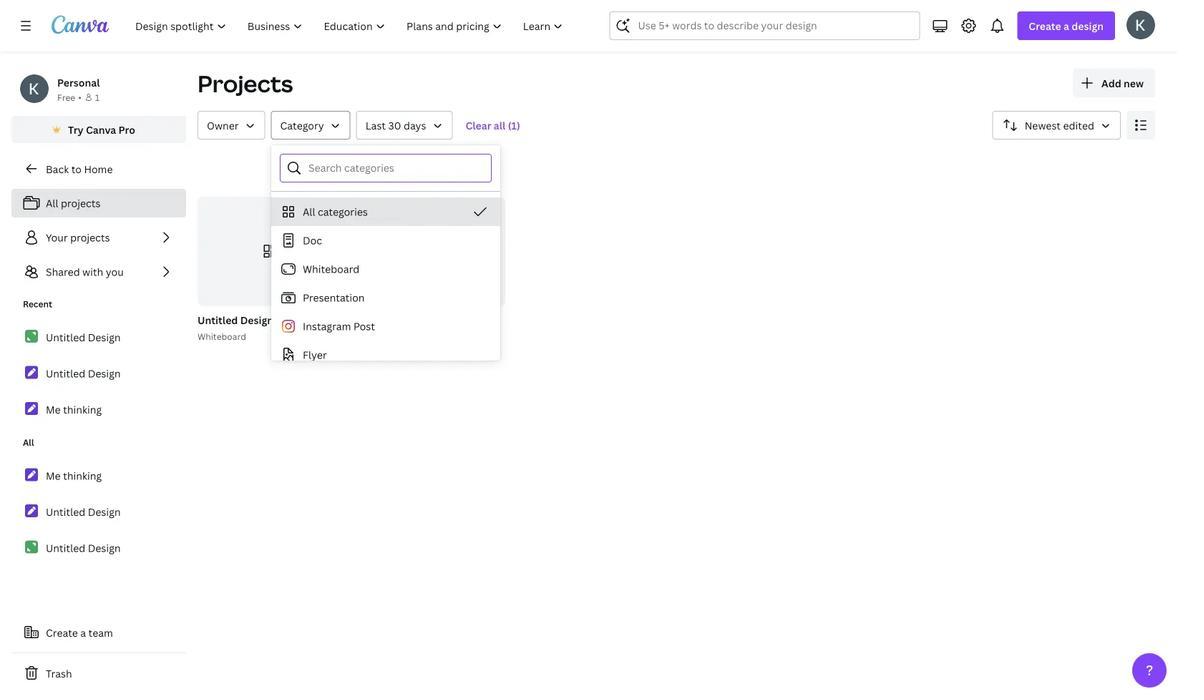 Task type: describe. For each thing, give the bounding box(es) containing it.
create a team button
[[11, 619, 186, 647]]

team
[[88, 626, 113, 640]]

all for all projects
[[46, 197, 58, 210]]

clear all (1) link
[[459, 111, 528, 140]]

doc
[[303, 234, 322, 247]]

1
[[95, 91, 100, 103]]

me thinking for first me thinking link from the top
[[46, 403, 102, 417]]

free
[[57, 91, 75, 103]]

kendall parks image
[[1127, 11, 1156, 39]]

create for create a team
[[46, 626, 78, 640]]

list box containing all categories
[[271, 198, 501, 700]]

your projects
[[46, 231, 110, 245]]

recent
[[23, 298, 52, 310]]

all
[[494, 119, 506, 132]]

2 untitled design from the top
[[46, 367, 121, 380]]

whiteboard button
[[271, 255, 501, 284]]

2 me thinking link from the top
[[11, 461, 186, 491]]

doc option
[[271, 226, 501, 255]]

design inside untitled design whiteboard
[[240, 313, 274, 327]]

add new button
[[1073, 69, 1156, 97]]

untitled design 5 x 8 in
[[360, 313, 436, 342]]

new
[[1124, 76, 1144, 90]]

flyer option
[[271, 341, 501, 370]]

design
[[1072, 19, 1104, 33]]

clear
[[466, 119, 492, 132]]

newest
[[1025, 119, 1061, 132]]

create a design button
[[1018, 11, 1116, 40]]

design inside "untitled design 5 x 8 in"
[[403, 313, 436, 327]]

projects for all projects
[[61, 197, 101, 210]]

1 untitled design from the top
[[46, 331, 121, 344]]

list containing untitled design
[[11, 322, 186, 425]]

back
[[46, 162, 69, 176]]

trash link
[[11, 660, 186, 688]]

a for design
[[1064, 19, 1070, 33]]

design for 2nd the untitled design link from the bottom of the page
[[88, 505, 121, 519]]

create a design
[[1029, 19, 1104, 33]]

whiteboard inside untitled design whiteboard
[[198, 331, 246, 342]]

top level navigation element
[[126, 11, 575, 40]]

add new
[[1102, 76, 1144, 90]]

design for 1st the untitled design link from the top of the page
[[88, 331, 121, 344]]

home
[[84, 162, 113, 176]]

presentation
[[303, 291, 365, 305]]

trash
[[46, 667, 72, 681]]

you
[[106, 265, 124, 279]]

Search categories search field
[[309, 155, 483, 182]]

design for second the untitled design link
[[88, 367, 121, 380]]

last 30 days
[[366, 119, 426, 132]]

Search search field
[[638, 12, 892, 39]]

a for team
[[80, 626, 86, 640]]

all categories button
[[271, 198, 501, 226]]

4 untitled design link from the top
[[11, 533, 186, 564]]

instagram post button
[[271, 312, 501, 341]]

untitled inside untitled design whiteboard
[[198, 313, 238, 327]]

newest edited
[[1025, 119, 1095, 132]]

5
[[360, 331, 365, 342]]

all for all categories
[[303, 205, 315, 219]]

instagram
[[303, 320, 351, 333]]

untitled design button for untitled design whiteboard
[[198, 312, 274, 330]]

all projects
[[46, 197, 101, 210]]

doc button
[[271, 226, 501, 255]]

Owner button
[[198, 111, 265, 140]]

try
[[68, 123, 84, 136]]

instagram post
[[303, 320, 375, 333]]

me thinking for 1st me thinking link from the bottom
[[46, 469, 102, 483]]

post
[[354, 320, 375, 333]]

all categories
[[303, 205, 368, 219]]

add
[[1102, 76, 1122, 90]]

untitled design button for untitled design 5 x 8 in
[[360, 312, 436, 330]]

your
[[46, 231, 68, 245]]

clear all (1)
[[466, 119, 520, 132]]

owner
[[207, 119, 239, 132]]



Task type: locate. For each thing, give the bounding box(es) containing it.
1 thinking from the top
[[63, 403, 102, 417]]

all inside list
[[46, 197, 58, 210]]

a inside dropdown button
[[1064, 19, 1070, 33]]

Category button
[[271, 111, 351, 140]]

1 horizontal spatial whiteboard
[[303, 262, 360, 276]]

0 vertical spatial create
[[1029, 19, 1062, 33]]

whiteboard inside button
[[303, 262, 360, 276]]

flyer button
[[271, 341, 501, 370]]

1 me thinking from the top
[[46, 403, 102, 417]]

0 vertical spatial a
[[1064, 19, 1070, 33]]

1 horizontal spatial untitled design button
[[360, 312, 436, 330]]

me thinking
[[46, 403, 102, 417], [46, 469, 102, 483]]

all projects link
[[11, 189, 186, 218]]

1 me thinking link from the top
[[11, 395, 186, 425]]

2 horizontal spatial all
[[303, 205, 315, 219]]

to
[[71, 162, 82, 176]]

create for create a design
[[1029, 19, 1062, 33]]

projects
[[61, 197, 101, 210], [70, 231, 110, 245]]

create left the team
[[46, 626, 78, 640]]

days
[[404, 119, 426, 132]]

1 vertical spatial thinking
[[63, 469, 102, 483]]

last
[[366, 119, 386, 132]]

projects for your projects
[[70, 231, 110, 245]]

untitled design whiteboard
[[198, 313, 274, 342]]

personal
[[57, 76, 100, 89]]

all inside button
[[303, 205, 315, 219]]

3 untitled design from the top
[[46, 505, 121, 519]]

create
[[1029, 19, 1062, 33], [46, 626, 78, 640]]

0 vertical spatial projects
[[61, 197, 101, 210]]

presentation button
[[271, 284, 501, 312]]

1 vertical spatial create
[[46, 626, 78, 640]]

back to home link
[[11, 155, 186, 183]]

1 horizontal spatial a
[[1064, 19, 1070, 33]]

design
[[240, 313, 274, 327], [403, 313, 436, 327], [88, 331, 121, 344], [88, 367, 121, 380], [88, 505, 121, 519], [88, 542, 121, 555]]

0 vertical spatial me thinking
[[46, 403, 102, 417]]

1 me from the top
[[46, 403, 61, 417]]

untitled inside "untitled design 5 x 8 in"
[[360, 313, 401, 327]]

0 vertical spatial list
[[11, 189, 186, 286]]

untitled
[[198, 313, 238, 327], [360, 313, 401, 327], [46, 331, 85, 344], [46, 367, 85, 380], [46, 505, 85, 519], [46, 542, 85, 555]]

2 untitled design button from the left
[[360, 312, 436, 330]]

a left the team
[[80, 626, 86, 640]]

0 vertical spatial me thinking link
[[11, 395, 186, 425]]

with
[[82, 265, 103, 279]]

Sort by button
[[993, 111, 1121, 140]]

2 vertical spatial list
[[11, 461, 186, 564]]

0 horizontal spatial whiteboard
[[198, 331, 246, 342]]

create left design
[[1029, 19, 1062, 33]]

1 vertical spatial whiteboard
[[198, 331, 246, 342]]

Date modified button
[[356, 111, 453, 140]]

0 horizontal spatial a
[[80, 626, 86, 640]]

back to home
[[46, 162, 113, 176]]

1 horizontal spatial create
[[1029, 19, 1062, 33]]

30
[[389, 119, 401, 132]]

2 me thinking from the top
[[46, 469, 102, 483]]

None search field
[[610, 11, 920, 40]]

canva
[[86, 123, 116, 136]]

2 untitled design link from the top
[[11, 358, 186, 389]]

1 untitled design button from the left
[[198, 312, 274, 330]]

untitled design
[[46, 331, 121, 344], [46, 367, 121, 380], [46, 505, 121, 519], [46, 542, 121, 555]]

try canva pro button
[[11, 116, 186, 143]]

free •
[[57, 91, 82, 103]]

pro
[[119, 123, 135, 136]]

in
[[381, 331, 389, 342]]

1 vertical spatial projects
[[70, 231, 110, 245]]

flyer
[[303, 348, 327, 362]]

0 horizontal spatial create
[[46, 626, 78, 640]]

whiteboard
[[303, 262, 360, 276], [198, 331, 246, 342]]

4 untitled design from the top
[[46, 542, 121, 555]]

1 vertical spatial me
[[46, 469, 61, 483]]

a inside button
[[80, 626, 86, 640]]

thinking for 1st me thinking link from the bottom
[[63, 469, 102, 483]]

list box
[[271, 198, 501, 700]]

a
[[1064, 19, 1070, 33], [80, 626, 86, 640]]

edited
[[1064, 119, 1095, 132]]

•
[[78, 91, 82, 103]]

0 vertical spatial thinking
[[63, 403, 102, 417]]

8
[[374, 331, 379, 342]]

projects
[[198, 68, 293, 99]]

shared with you
[[46, 265, 124, 279]]

try canva pro
[[68, 123, 135, 136]]

1 vertical spatial list
[[11, 322, 186, 425]]

a left design
[[1064, 19, 1070, 33]]

shared
[[46, 265, 80, 279]]

1 vertical spatial me thinking
[[46, 469, 102, 483]]

2 thinking from the top
[[63, 469, 102, 483]]

1 untitled design link from the top
[[11, 322, 186, 353]]

thinking
[[63, 403, 102, 417], [63, 469, 102, 483]]

list containing all projects
[[11, 189, 186, 286]]

create inside button
[[46, 626, 78, 640]]

3 untitled design link from the top
[[11, 497, 186, 527]]

x
[[367, 331, 372, 342]]

categories
[[318, 205, 368, 219]]

0 vertical spatial me
[[46, 403, 61, 417]]

0 horizontal spatial all
[[23, 437, 34, 449]]

thinking for first me thinking link from the top
[[63, 403, 102, 417]]

0 horizontal spatial untitled design button
[[198, 312, 274, 330]]

create a team
[[46, 626, 113, 640]]

list
[[11, 189, 186, 286], [11, 322, 186, 425], [11, 461, 186, 564]]

untitled design link
[[11, 322, 186, 353], [11, 358, 186, 389], [11, 497, 186, 527], [11, 533, 186, 564]]

shared with you link
[[11, 258, 186, 286]]

2 list from the top
[[11, 322, 186, 425]]

projects right your
[[70, 231, 110, 245]]

whiteboard option
[[271, 255, 501, 284]]

1 horizontal spatial all
[[46, 197, 58, 210]]

3 list from the top
[[11, 461, 186, 564]]

design for 1st the untitled design link from the bottom of the page
[[88, 542, 121, 555]]

1 list from the top
[[11, 189, 186, 286]]

instagram post option
[[271, 312, 501, 341]]

1 vertical spatial a
[[80, 626, 86, 640]]

presentation option
[[271, 284, 501, 312]]

1 vertical spatial me thinking link
[[11, 461, 186, 491]]

all categories option
[[271, 198, 501, 226]]

category
[[280, 119, 324, 132]]

0 vertical spatial whiteboard
[[303, 262, 360, 276]]

your projects link
[[11, 223, 186, 252]]

all
[[46, 197, 58, 210], [303, 205, 315, 219], [23, 437, 34, 449]]

list containing me thinking
[[11, 461, 186, 564]]

create inside dropdown button
[[1029, 19, 1062, 33]]

(1)
[[508, 119, 520, 132]]

projects down back to home
[[61, 197, 101, 210]]

2 me from the top
[[46, 469, 61, 483]]

untitled design button
[[198, 312, 274, 330], [360, 312, 436, 330]]

me thinking link
[[11, 395, 186, 425], [11, 461, 186, 491]]

me
[[46, 403, 61, 417], [46, 469, 61, 483]]



Task type: vqa. For each thing, say whether or not it's contained in the screenshot.
the Owner button
yes



